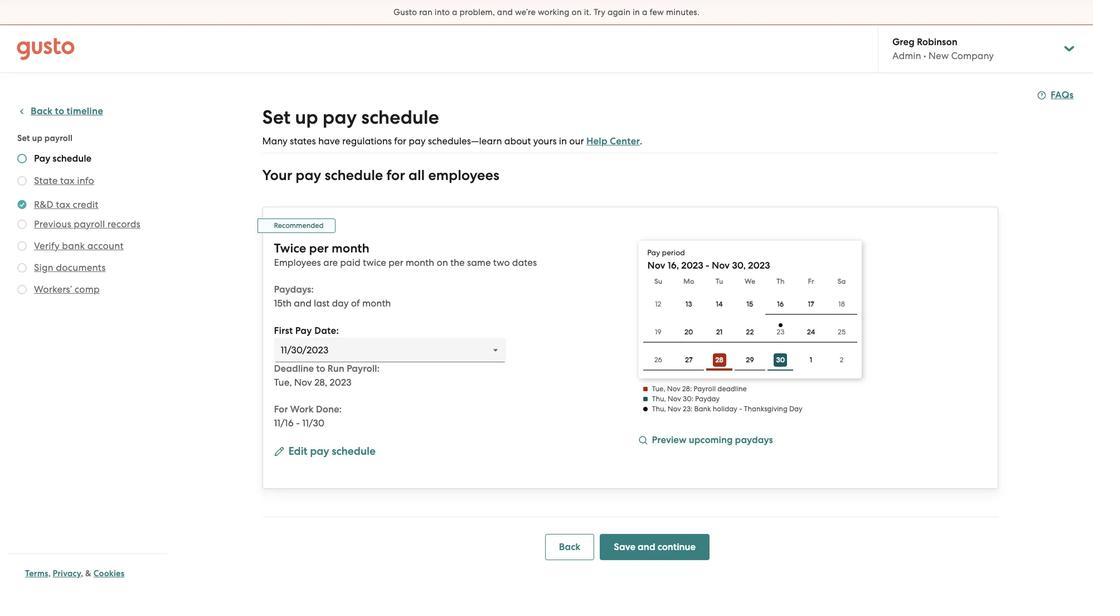 Task type: locate. For each thing, give the bounding box(es) containing it.
23
[[777, 328, 785, 336], [683, 405, 691, 413]]

,
[[48, 569, 51, 579], [81, 569, 83, 579]]

help
[[586, 135, 608, 147]]

module__icon___go7vc image left the edit
[[274, 446, 284, 456]]

check image for sign
[[17, 263, 27, 273]]

nov inside deadline to run payroll: tue, nov 28, 2023
[[294, 377, 312, 388]]

edit pay schedule button
[[274, 444, 376, 460]]

0 horizontal spatial to
[[55, 105, 64, 117]]

0 vertical spatial on
[[572, 7, 582, 17]]

1 vertical spatial tax
[[56, 199, 70, 210]]

pay inside many states have regulations for pay schedules—learn about yours in our help center .
[[409, 135, 426, 147]]

0 horizontal spatial on
[[437, 257, 448, 268]]

23 down 16 at the right
[[777, 328, 785, 336]]

faqs button
[[1037, 89, 1074, 102]]

the
[[450, 257, 465, 268]]

0 vertical spatial 30
[[776, 356, 785, 364]]

month right of
[[362, 298, 391, 309]]

save
[[614, 541, 636, 553]]

nov down deadline
[[294, 377, 312, 388]]

states
[[290, 135, 316, 147]]

0 vertical spatial thu,
[[652, 395, 666, 403]]

terms
[[25, 569, 48, 579]]

thu, down thu, nov 30 : payday
[[652, 405, 666, 413]]

0 vertical spatial check image
[[17, 220, 27, 229]]

2 check image from the top
[[17, 176, 27, 186]]

0 vertical spatial payroll
[[44, 133, 72, 143]]

verify bank account button
[[34, 239, 124, 253]]

1 vertical spatial and
[[294, 298, 312, 309]]

terms , privacy , & cookies
[[25, 569, 124, 579]]

bank
[[694, 405, 711, 413]]

back for back
[[559, 541, 581, 553]]

0 horizontal spatial set
[[17, 133, 30, 143]]

: down tue, nov 28 : payroll deadline
[[692, 395, 693, 403]]

2 vertical spatial -
[[296, 418, 300, 429]]

back up set up payroll
[[31, 105, 53, 117]]

27
[[685, 356, 693, 364]]

0 vertical spatial set
[[262, 106, 291, 129]]

period
[[662, 248, 685, 257]]

module__icon___go7vc image for edit pay schedule
[[274, 446, 284, 456]]

1 horizontal spatial -
[[706, 260, 710, 271]]

1 vertical spatial payroll
[[74, 219, 105, 230]]

help center link
[[586, 135, 640, 147]]

a
[[452, 7, 458, 17], [642, 7, 648, 17]]

2023 up "we"
[[748, 260, 770, 271]]

payroll down credit
[[74, 219, 105, 230]]

your
[[262, 167, 292, 184]]

0 vertical spatial 23
[[777, 328, 785, 336]]

0 horizontal spatial pay
[[34, 153, 50, 164]]

1 vertical spatial :
[[692, 395, 693, 403]]

and right save
[[638, 541, 655, 553]]

0 horizontal spatial 2023
[[330, 377, 352, 388]]

save and continue
[[614, 541, 696, 553]]

0 vertical spatial back
[[31, 105, 53, 117]]

- right 11/16 on the left
[[296, 418, 300, 429]]

2023 up mo
[[681, 260, 703, 271]]

nov
[[648, 260, 665, 271], [712, 260, 730, 271], [294, 377, 312, 388], [667, 385, 681, 393], [668, 395, 681, 403], [668, 405, 681, 413]]

1 check image from the top
[[17, 154, 27, 163]]

30 down tue, nov 28 : payroll deadline
[[683, 395, 692, 403]]

24
[[807, 328, 815, 336]]

for
[[274, 404, 288, 415]]

documents
[[56, 262, 106, 273]]

28 up thu, nov 30 : payday
[[682, 385, 690, 393]]

check image up circle check image
[[17, 176, 27, 186]]

0 horizontal spatial up
[[32, 133, 42, 143]]

mo
[[683, 277, 694, 285]]

working
[[538, 7, 570, 17]]

1 thu, from the top
[[652, 395, 666, 403]]

0 vertical spatial up
[[295, 106, 318, 129]]

check image left sign
[[17, 263, 27, 273]]

1 vertical spatial module__icon___go7vc image
[[274, 446, 284, 456]]

29
[[746, 356, 754, 364]]

home image
[[17, 38, 75, 60]]

have
[[318, 135, 340, 147]]

back
[[31, 105, 53, 117], [559, 541, 581, 553]]

1 horizontal spatial per
[[389, 257, 403, 268]]

check image down set up payroll
[[17, 154, 27, 163]]

gusto
[[394, 7, 417, 17]]

sign documents button
[[34, 261, 106, 274]]

0 horizontal spatial and
[[294, 298, 312, 309]]

per right twice
[[389, 257, 403, 268]]

1 horizontal spatial a
[[642, 7, 648, 17]]

13
[[686, 300, 692, 308]]

schedule inside edit pay schedule button
[[332, 445, 376, 458]]

0 vertical spatial -
[[706, 260, 710, 271]]

0 vertical spatial to
[[55, 105, 64, 117]]

1 horizontal spatial pay
[[295, 325, 312, 337]]

0 horizontal spatial in
[[559, 135, 567, 147]]

check image
[[17, 220, 27, 229], [17, 263, 27, 273], [17, 285, 27, 294]]

set for set up payroll
[[17, 133, 30, 143]]

1 vertical spatial pay
[[647, 248, 660, 257]]

in
[[633, 7, 640, 17], [559, 135, 567, 147]]

1 vertical spatial check image
[[17, 263, 27, 273]]

: for thu, nov 30
[[692, 395, 693, 403]]

:
[[690, 385, 692, 393], [692, 395, 693, 403], [691, 405, 693, 413]]

1 horizontal spatial 30
[[776, 356, 785, 364]]

payroll inside button
[[74, 219, 105, 230]]

day
[[789, 405, 803, 413]]

to up 28,
[[316, 363, 325, 375]]

0 horizontal spatial 23
[[683, 405, 691, 413]]

- right holiday
[[739, 405, 742, 413]]

minutes.
[[666, 7, 700, 17]]

tu
[[716, 277, 723, 285]]

module__icon___go7vc image inside edit pay schedule button
[[274, 446, 284, 456]]

check image for verify
[[17, 241, 27, 251]]

set down back to timeline button in the top left of the page
[[17, 133, 30, 143]]

3 check image from the top
[[17, 241, 27, 251]]

module__icon___go7vc image inside the preview upcoming paydays button
[[639, 436, 648, 445]]

0 horizontal spatial a
[[452, 7, 458, 17]]

payday
[[695, 395, 720, 403]]

- inside for work done: 11/16 - 11/30
[[296, 418, 300, 429]]

1 vertical spatial up
[[32, 133, 42, 143]]

0 horizontal spatial 30
[[683, 395, 692, 403]]

state tax info
[[34, 175, 94, 186]]

23 down thu, nov 30 : payday
[[683, 405, 691, 413]]

21
[[716, 328, 723, 336]]

to for timeline
[[55, 105, 64, 117]]

tax
[[60, 175, 75, 186], [56, 199, 70, 210]]

1 vertical spatial check image
[[17, 176, 27, 186]]

set for set up pay schedule
[[262, 106, 291, 129]]

1 horizontal spatial ,
[[81, 569, 83, 579]]

tue, up thu, nov 30 : payday
[[652, 385, 665, 393]]

tax right r&d
[[56, 199, 70, 210]]

pay inside list
[[34, 153, 50, 164]]

0 horizontal spatial module__icon___go7vc image
[[274, 446, 284, 456]]

to
[[55, 105, 64, 117], [316, 363, 325, 375]]

pay schedule list
[[17, 153, 163, 298]]

12
[[655, 300, 662, 308]]

0 vertical spatial module__icon___go7vc image
[[639, 436, 648, 445]]

module__icon___go7vc image left the preview
[[639, 436, 648, 445]]

30 left 1
[[776, 356, 785, 364]]

check image left workers'
[[17, 285, 27, 294]]

1 horizontal spatial set
[[262, 106, 291, 129]]

back left save
[[559, 541, 581, 553]]

thu,
[[652, 395, 666, 403], [652, 405, 666, 413]]

0 vertical spatial per
[[309, 241, 329, 256]]

up up states
[[295, 106, 318, 129]]

2 thu, from the top
[[652, 405, 666, 413]]

employees
[[274, 257, 321, 268]]

for right regulations
[[394, 135, 406, 147]]

per up are
[[309, 241, 329, 256]]

1 vertical spatial thu,
[[652, 405, 666, 413]]

check image down circle check image
[[17, 220, 27, 229]]

0 vertical spatial pay
[[34, 153, 50, 164]]

pay right the your
[[296, 167, 321, 184]]

0 horizontal spatial tue,
[[274, 377, 292, 388]]

thu, down 26
[[652, 395, 666, 403]]

1 vertical spatial set
[[17, 133, 30, 143]]

1 vertical spatial back
[[559, 541, 581, 553]]

, left privacy link
[[48, 569, 51, 579]]

2 horizontal spatial -
[[739, 405, 742, 413]]

2 horizontal spatial and
[[638, 541, 655, 553]]

check image
[[17, 154, 27, 163], [17, 176, 27, 186], [17, 241, 27, 251]]

2 vertical spatial check image
[[17, 285, 27, 294]]

back inside back to timeline button
[[31, 105, 53, 117]]

in right again on the top of page
[[633, 7, 640, 17]]

to inside deadline to run payroll: tue, nov 28, 2023
[[316, 363, 325, 375]]

tax left the info
[[60, 175, 75, 186]]

2
[[840, 356, 844, 364]]

schedule down done:
[[332, 445, 376, 458]]

to inside button
[[55, 105, 64, 117]]

pay right the edit
[[310, 445, 329, 458]]

in left our
[[559, 135, 567, 147]]

pay left period
[[647, 248, 660, 257]]

1 vertical spatial -
[[739, 405, 742, 413]]

2023 down run in the left bottom of the page
[[330, 377, 352, 388]]

sa
[[838, 277, 846, 285]]

0 vertical spatial tax
[[60, 175, 75, 186]]

about
[[504, 135, 531, 147]]

fr
[[808, 277, 814, 285]]

2 horizontal spatial pay
[[647, 248, 660, 257]]

pay inside pay period nov 16, 2023 - nov 30, 2023
[[647, 248, 660, 257]]

day
[[332, 298, 349, 309]]

1 vertical spatial in
[[559, 135, 567, 147]]

module__icon___go7vc image
[[639, 436, 648, 445], [274, 446, 284, 456]]

date:
[[314, 325, 339, 337]]

a right into on the left of the page
[[452, 7, 458, 17]]

pay inside button
[[310, 445, 329, 458]]

0 vertical spatial and
[[497, 7, 513, 17]]

0 horizontal spatial ,
[[48, 569, 51, 579]]

a left few
[[642, 7, 648, 17]]

pay
[[323, 106, 357, 129], [409, 135, 426, 147], [296, 167, 321, 184], [310, 445, 329, 458]]

tue, down deadline
[[274, 377, 292, 388]]

1 vertical spatial 23
[[683, 405, 691, 413]]

0 horizontal spatial payroll
[[44, 133, 72, 143]]

verify
[[34, 240, 60, 251]]

0 vertical spatial in
[[633, 7, 640, 17]]

1 horizontal spatial 28
[[716, 356, 723, 364]]

su
[[654, 277, 662, 285]]

on left it.
[[572, 7, 582, 17]]

pay up the all
[[409, 135, 426, 147]]

1 vertical spatial 28
[[682, 385, 690, 393]]

pay down set up payroll
[[34, 153, 50, 164]]

1 vertical spatial per
[[389, 257, 403, 268]]

25
[[838, 328, 846, 336]]

dates
[[512, 257, 537, 268]]

payroll up pay schedule
[[44, 133, 72, 143]]

recommended
[[274, 221, 324, 230]]

: up thu, nov 30 : payday
[[690, 385, 692, 393]]

company
[[951, 50, 994, 61]]

0 horizontal spatial back
[[31, 105, 53, 117]]

schedule up state tax info button
[[53, 153, 92, 164]]

2 vertical spatial and
[[638, 541, 655, 553]]

month up paid
[[332, 241, 369, 256]]

1 check image from the top
[[17, 220, 27, 229]]

on
[[572, 7, 582, 17], [437, 257, 448, 268]]

2 vertical spatial check image
[[17, 241, 27, 251]]

deadline to run payroll: tue, nov 28, 2023
[[274, 363, 380, 388]]

0 vertical spatial :
[[690, 385, 692, 393]]

and left we're
[[497, 7, 513, 17]]

2 vertical spatial month
[[362, 298, 391, 309]]

records
[[107, 219, 140, 230]]

2 check image from the top
[[17, 263, 27, 273]]

2 vertical spatial :
[[691, 405, 693, 413]]

on inside twice per month employees are paid twice per month on the same two dates
[[437, 257, 448, 268]]

preview upcoming paydays button
[[639, 434, 773, 449]]

for left the all
[[386, 167, 405, 184]]

: left bank
[[691, 405, 693, 413]]

on left the
[[437, 257, 448, 268]]

1 horizontal spatial on
[[572, 7, 582, 17]]

1 horizontal spatial up
[[295, 106, 318, 129]]

check image left verify at the top of page
[[17, 241, 27, 251]]

1 vertical spatial 30
[[683, 395, 692, 403]]

robinson
[[917, 36, 958, 48]]

0 vertical spatial for
[[394, 135, 406, 147]]

20
[[685, 328, 693, 336]]

back inside button
[[559, 541, 581, 553]]

up up pay schedule
[[32, 133, 42, 143]]

month left the
[[406, 257, 434, 268]]

privacy link
[[53, 569, 81, 579]]

1 vertical spatial to
[[316, 363, 325, 375]]

1 horizontal spatial back
[[559, 541, 581, 553]]

pay right first
[[295, 325, 312, 337]]

done:
[[316, 404, 342, 415]]

1 horizontal spatial module__icon___go7vc image
[[639, 436, 648, 445]]

- left 30,
[[706, 260, 710, 271]]

28,
[[314, 377, 327, 388]]

set up many
[[262, 106, 291, 129]]

to left the "timeline"
[[55, 105, 64, 117]]

and down the paydays:
[[294, 298, 312, 309]]

0 vertical spatial check image
[[17, 154, 27, 163]]

tue,
[[274, 377, 292, 388], [652, 385, 665, 393]]

up
[[295, 106, 318, 129], [32, 133, 42, 143]]

run
[[328, 363, 344, 375]]

info
[[77, 175, 94, 186]]

module__icon___go7vc image for preview upcoming paydays
[[639, 436, 648, 445]]

0 horizontal spatial -
[[296, 418, 300, 429]]

2 , from the left
[[81, 569, 83, 579]]

, left & on the left
[[81, 569, 83, 579]]

28 down 21
[[716, 356, 723, 364]]

1 horizontal spatial payroll
[[74, 219, 105, 230]]

last
[[314, 298, 330, 309]]

30
[[776, 356, 785, 364], [683, 395, 692, 403]]

3 check image from the top
[[17, 285, 27, 294]]

we're
[[515, 7, 536, 17]]

1 horizontal spatial to
[[316, 363, 325, 375]]

month
[[332, 241, 369, 256], [406, 257, 434, 268], [362, 298, 391, 309]]

month inside the paydays: 15th and last day of month
[[362, 298, 391, 309]]

1 vertical spatial on
[[437, 257, 448, 268]]



Task type: describe. For each thing, give the bounding box(es) containing it.
22
[[746, 328, 754, 336]]

•
[[924, 50, 926, 61]]

2 vertical spatial pay
[[295, 325, 312, 337]]

back to timeline
[[31, 105, 103, 117]]

gusto ran into a problem, and we're working on it. try again in a few minutes.
[[394, 7, 700, 17]]

workers' comp button
[[34, 283, 100, 296]]

work
[[290, 404, 314, 415]]

pay schedule
[[34, 153, 92, 164]]

comp
[[75, 284, 100, 295]]

timeline
[[67, 105, 103, 117]]

1 horizontal spatial 2023
[[681, 260, 703, 271]]

tue, nov 28 : payroll deadline
[[652, 385, 747, 393]]

terms link
[[25, 569, 48, 579]]

1 vertical spatial month
[[406, 257, 434, 268]]

0 vertical spatial month
[[332, 241, 369, 256]]

schedule up regulations
[[361, 106, 439, 129]]

15
[[747, 300, 753, 308]]

nov down tue, nov 28 : payroll deadline
[[668, 395, 681, 403]]

check image for state
[[17, 176, 27, 186]]

26
[[654, 356, 662, 364]]

verify bank account
[[34, 240, 124, 251]]

first pay date:
[[274, 325, 339, 337]]

2 horizontal spatial 2023
[[748, 260, 770, 271]]

tax for credit
[[56, 199, 70, 210]]

greg
[[893, 36, 915, 48]]

- inside pay period nov 16, 2023 - nov 30, 2023
[[706, 260, 710, 271]]

pay for pay schedule
[[34, 153, 50, 164]]

upcoming
[[689, 434, 733, 446]]

yours
[[533, 135, 557, 147]]

1 horizontal spatial tue,
[[652, 385, 665, 393]]

1 a from the left
[[452, 7, 458, 17]]

thu, for thu, nov 30 : payday
[[652, 395, 666, 403]]

1 horizontal spatial and
[[497, 7, 513, 17]]

are
[[323, 257, 338, 268]]

pay up have on the top of page
[[323, 106, 357, 129]]

and inside the paydays: 15th and last day of month
[[294, 298, 312, 309]]

1 , from the left
[[48, 569, 51, 579]]

schedule inside the pay schedule list
[[53, 153, 92, 164]]

many states have regulations for pay schedules—learn about yours in our help center .
[[262, 135, 642, 147]]

regulations
[[342, 135, 392, 147]]

set up payroll
[[17, 133, 72, 143]]

state
[[34, 175, 58, 186]]

for inside many states have regulations for pay schedules—learn about yours in our help center .
[[394, 135, 406, 147]]

schedule down regulations
[[325, 167, 383, 184]]

back button
[[545, 534, 594, 560]]

faqs
[[1051, 89, 1074, 101]]

thanksgiving
[[744, 405, 788, 413]]

and inside button
[[638, 541, 655, 553]]

circle check image
[[17, 198, 27, 211]]

th
[[777, 277, 785, 285]]

back to timeline button
[[17, 105, 103, 118]]

twice
[[274, 241, 306, 256]]

thu, nov 23 : bank holiday - thanksgiving day
[[652, 405, 803, 413]]

1 horizontal spatial in
[[633, 7, 640, 17]]

into
[[435, 7, 450, 17]]

19
[[655, 328, 662, 336]]

cookies button
[[94, 567, 124, 580]]

r&d
[[34, 199, 53, 210]]

edit
[[289, 445, 308, 458]]

14
[[716, 300, 723, 308]]

of
[[351, 298, 360, 309]]

previous
[[34, 219, 71, 230]]

1 vertical spatial for
[[386, 167, 405, 184]]

back for back to timeline
[[31, 105, 53, 117]]

up for pay
[[295, 106, 318, 129]]

again
[[608, 7, 631, 17]]

2023 inside deadline to run payroll: tue, nov 28, 2023
[[330, 377, 352, 388]]

workers'
[[34, 284, 72, 295]]

tax for info
[[60, 175, 75, 186]]

ran
[[419, 7, 433, 17]]

1
[[810, 356, 812, 364]]

in inside many states have regulations for pay schedules—learn about yours in our help center .
[[559, 135, 567, 147]]

1 horizontal spatial 23
[[777, 328, 785, 336]]

0 horizontal spatial per
[[309, 241, 329, 256]]

0 vertical spatial 28
[[716, 356, 723, 364]]

state tax info button
[[34, 174, 94, 187]]

paydays
[[735, 434, 773, 446]]

nov up tu
[[712, 260, 730, 271]]

all
[[409, 167, 425, 184]]

tue, inside deadline to run payroll: tue, nov 28, 2023
[[274, 377, 292, 388]]

11/30
[[302, 418, 324, 429]]

sign documents
[[34, 262, 106, 273]]

to for run
[[316, 363, 325, 375]]

16,
[[668, 260, 679, 271]]

nov up thu, nov 30 : payday
[[667, 385, 681, 393]]

previous payroll records button
[[34, 217, 140, 231]]

thu, nov 30 : payday
[[652, 395, 720, 403]]

set up pay schedule
[[262, 106, 439, 129]]

11/16
[[274, 418, 294, 429]]

employees
[[428, 167, 500, 184]]

greg robinson admin • new company
[[893, 36, 994, 61]]

account
[[87, 240, 124, 251]]

up for payroll
[[32, 133, 42, 143]]

new
[[929, 50, 949, 61]]

deadline
[[274, 363, 314, 375]]

preview upcoming paydays
[[652, 434, 773, 446]]

2 a from the left
[[642, 7, 648, 17]]

: for tue, nov 28
[[690, 385, 692, 393]]

check image for previous
[[17, 220, 27, 229]]

nov down thu, nov 30 : payday
[[668, 405, 681, 413]]

center
[[610, 135, 640, 147]]

nov up su
[[648, 260, 665, 271]]

credit
[[73, 199, 98, 210]]

17
[[808, 300, 814, 308]]

pay for pay period nov 16, 2023 - nov 30, 2023
[[647, 248, 660, 257]]

two
[[493, 257, 510, 268]]

thu, for thu, nov 23 : bank holiday - thanksgiving day
[[652, 405, 666, 413]]

problem,
[[460, 7, 495, 17]]

holiday
[[713, 405, 737, 413]]

paid
[[340, 257, 361, 268]]

few
[[650, 7, 664, 17]]

our
[[569, 135, 584, 147]]

for work done: 11/16 - 11/30
[[274, 404, 342, 429]]

payroll:
[[347, 363, 380, 375]]

your pay schedule for all employees
[[262, 167, 500, 184]]

check image for workers'
[[17, 285, 27, 294]]

0 horizontal spatial 28
[[682, 385, 690, 393]]



Task type: vqa. For each thing, say whether or not it's contained in the screenshot.
14
yes



